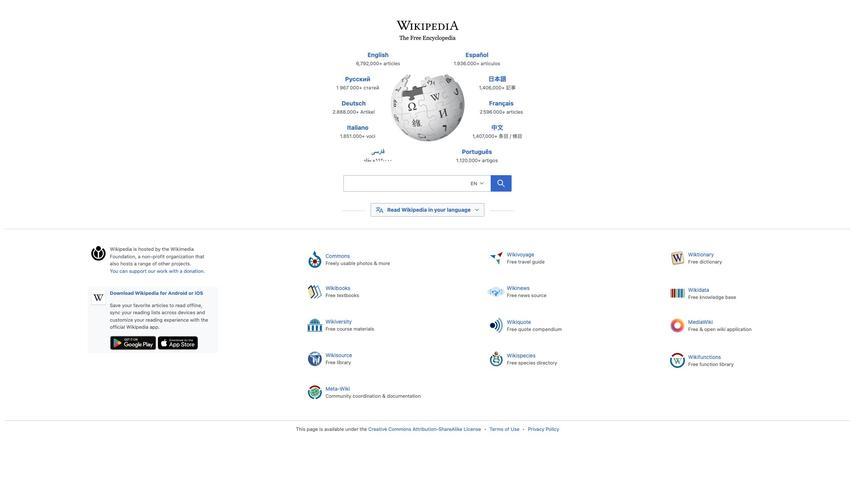 Task type: describe. For each thing, give the bounding box(es) containing it.
other projects element
[[301, 246, 851, 414]]

top languages element
[[325, 50, 531, 172]]



Task type: locate. For each thing, give the bounding box(es) containing it.
None search field
[[344, 175, 491, 192]]

None search field
[[327, 173, 529, 196]]



